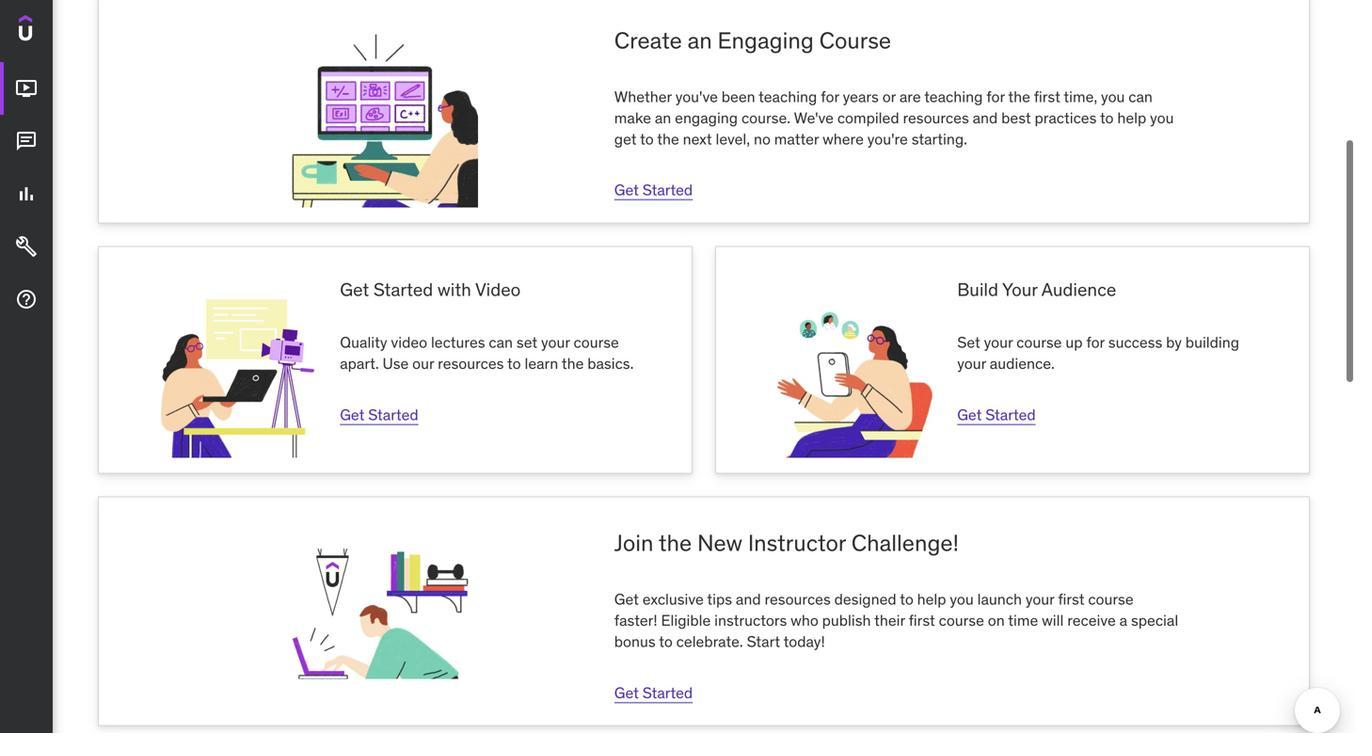 Task type: vqa. For each thing, say whether or not it's contained in the screenshot.
at
no



Task type: locate. For each thing, give the bounding box(es) containing it.
and up instructors
[[736, 590, 761, 609]]

teaching right are
[[925, 87, 983, 106]]

1 horizontal spatial can
[[1129, 87, 1153, 106]]

get for get started with video
[[340, 405, 365, 424]]

for
[[821, 87, 839, 106], [987, 87, 1005, 106], [1087, 333, 1105, 352]]

instructor
[[748, 529, 846, 557]]

and
[[973, 108, 998, 127], [736, 590, 761, 609]]

started down bonus
[[643, 683, 693, 703]]

1 teaching from the left
[[759, 87, 817, 106]]

0 vertical spatial resources
[[903, 108, 969, 127]]

0 horizontal spatial and
[[736, 590, 761, 609]]

publish
[[822, 611, 871, 630]]

an inside whether you've been teaching for years or are teaching for the first time, you can make an engaging course. we've compiled resources and best practices to help you get to the next level, no matter where you're starting.
[[655, 108, 671, 127]]

started down use
[[368, 405, 419, 424]]

for inside set your course up for success by building your audience.
[[1087, 333, 1105, 352]]

course
[[820, 26, 892, 55]]

get up quality
[[340, 278, 369, 301]]

celebrate.
[[677, 632, 743, 651]]

0 horizontal spatial can
[[489, 333, 513, 352]]

get up faster! at the left of page
[[615, 590, 639, 609]]

the inside quality video lectures can set your course apart. use our resources to learn the basics.
[[562, 354, 584, 373]]

whether you've been teaching for years or are teaching for the first time, you can make an engaging course. we've compiled resources and best practices to help you get to the next level, no matter where you're starting.
[[615, 87, 1174, 149]]

to right practices
[[1100, 108, 1114, 127]]

teaching
[[759, 87, 817, 106], [925, 87, 983, 106]]

an right create
[[688, 26, 712, 55]]

help right practices
[[1118, 108, 1147, 127]]

2 horizontal spatial for
[[1087, 333, 1105, 352]]

2 vertical spatial you
[[950, 590, 974, 609]]

build
[[958, 278, 999, 301]]

start
[[747, 632, 780, 651]]

level,
[[716, 129, 750, 149]]

first up practices
[[1034, 87, 1061, 106]]

first
[[1034, 87, 1061, 106], [1058, 590, 1085, 609], [909, 611, 935, 630]]

1 vertical spatial an
[[655, 108, 671, 127]]

by
[[1166, 333, 1182, 352]]

help
[[1118, 108, 1147, 127], [917, 590, 947, 609]]

get started
[[615, 180, 693, 200], [340, 405, 419, 424], [958, 405, 1036, 424], [615, 683, 693, 703]]

2 medium image from the top
[[15, 130, 38, 153]]

1 medium image from the top
[[15, 77, 38, 100]]

audience
[[1042, 278, 1117, 301]]

1 horizontal spatial an
[[688, 26, 712, 55]]

2 vertical spatial resources
[[765, 590, 831, 609]]

2 vertical spatial medium image
[[15, 288, 38, 311]]

build your audience
[[958, 278, 1117, 301]]

we've
[[794, 108, 834, 127]]

0 horizontal spatial for
[[821, 87, 839, 106]]

for up best
[[987, 87, 1005, 106]]

started down next
[[643, 180, 693, 200]]

1 vertical spatial can
[[489, 333, 513, 352]]

course up basics. at the left of the page
[[574, 333, 619, 352]]

course inside quality video lectures can set your course apart. use our resources to learn the basics.
[[574, 333, 619, 352]]

resources inside quality video lectures can set your course apart. use our resources to learn the basics.
[[438, 354, 504, 373]]

your inside quality video lectures can set your course apart. use our resources to learn the basics.
[[541, 333, 570, 352]]

apart.
[[340, 354, 379, 373]]

2 vertical spatial first
[[909, 611, 935, 630]]

starting.
[[912, 129, 968, 149]]

get down set
[[958, 405, 982, 424]]

2 teaching from the left
[[925, 87, 983, 106]]

resources up who in the right of the page
[[765, 590, 831, 609]]

1 horizontal spatial teaching
[[925, 87, 983, 106]]

get down get
[[615, 180, 639, 200]]

get exclusive tips and resources designed to help you launch your first course faster! eligible instructors who publish their first course on time will receive a special bonus to celebrate. start today!
[[615, 590, 1179, 651]]

join
[[615, 529, 654, 557]]

course inside set your course up for success by building your audience.
[[1017, 333, 1062, 352]]

0 horizontal spatial resources
[[438, 354, 504, 373]]

to inside quality video lectures can set your course apart. use our resources to learn the basics.
[[507, 354, 521, 373]]

get for create an engaging course
[[615, 180, 639, 200]]

a
[[1120, 611, 1128, 630]]

get for join the new instructor challenge!
[[615, 683, 639, 703]]

their
[[875, 611, 905, 630]]

1 vertical spatial medium image
[[15, 130, 38, 153]]

get for build your audience
[[958, 405, 982, 424]]

first inside whether you've been teaching for years or are teaching for the first time, you can make an engaging course. we've compiled resources and best practices to help you get to the next level, no matter where you're starting.
[[1034, 87, 1061, 106]]

will
[[1042, 611, 1064, 630]]

to down eligible
[[659, 632, 673, 651]]

0 vertical spatial medium image
[[15, 183, 38, 205]]

you've
[[676, 87, 718, 106]]

1 vertical spatial and
[[736, 590, 761, 609]]

get started for build
[[958, 405, 1036, 424]]

0 vertical spatial medium image
[[15, 77, 38, 100]]

get started link down get
[[615, 180, 693, 200]]

and inside whether you've been teaching for years or are teaching for the first time, you can make an engaging course. we've compiled resources and best practices to help you get to the next level, no matter where you're starting.
[[973, 108, 998, 127]]

launch
[[978, 590, 1022, 609]]

0 vertical spatial first
[[1034, 87, 1061, 106]]

can right time,
[[1129, 87, 1153, 106]]

get started link for get
[[340, 405, 419, 424]]

1 vertical spatial you
[[1150, 108, 1174, 127]]

1 vertical spatial resources
[[438, 354, 504, 373]]

today!
[[784, 632, 825, 651]]

2 horizontal spatial resources
[[903, 108, 969, 127]]

medium image
[[15, 183, 38, 205], [15, 236, 38, 258], [15, 288, 38, 311]]

medium image
[[15, 77, 38, 100], [15, 130, 38, 153]]

teaching up "course."
[[759, 87, 817, 106]]

your
[[541, 333, 570, 352], [984, 333, 1013, 352], [958, 354, 986, 373], [1026, 590, 1055, 609]]

get started link down use
[[340, 405, 419, 424]]

get started link down audience.
[[958, 405, 1036, 424]]

0 vertical spatial and
[[973, 108, 998, 127]]

the left next
[[657, 129, 679, 149]]

0 horizontal spatial an
[[655, 108, 671, 127]]

and left best
[[973, 108, 998, 127]]

0 horizontal spatial teaching
[[759, 87, 817, 106]]

0 vertical spatial you
[[1101, 87, 1125, 106]]

bonus
[[615, 632, 656, 651]]

for up we've
[[821, 87, 839, 106]]

designed
[[835, 590, 897, 609]]

on
[[988, 611, 1005, 630]]

help down the challenge!
[[917, 590, 947, 609]]

quality
[[340, 333, 387, 352]]

course up a
[[1089, 590, 1134, 609]]

join the new instructor challenge!
[[615, 529, 959, 557]]

for right up
[[1087, 333, 1105, 352]]

can
[[1129, 87, 1153, 106], [489, 333, 513, 352]]

1 vertical spatial first
[[1058, 590, 1085, 609]]

started for video
[[368, 405, 419, 424]]

can left set
[[489, 333, 513, 352]]

your right set
[[984, 333, 1013, 352]]

1 horizontal spatial and
[[973, 108, 998, 127]]

get down apart.
[[340, 405, 365, 424]]

no
[[754, 129, 771, 149]]

an
[[688, 26, 712, 55], [655, 108, 671, 127]]

first right the their
[[909, 611, 935, 630]]

learn
[[525, 354, 558, 373]]

your up will
[[1026, 590, 1055, 609]]

0 vertical spatial help
[[1118, 108, 1147, 127]]

0 horizontal spatial you
[[950, 590, 974, 609]]

started
[[643, 180, 693, 200], [374, 278, 433, 301], [368, 405, 419, 424], [986, 405, 1036, 424], [643, 683, 693, 703]]

0 vertical spatial can
[[1129, 87, 1153, 106]]

video
[[475, 278, 521, 301]]

the right the learn at the left
[[562, 354, 584, 373]]

get started down use
[[340, 405, 419, 424]]

next
[[683, 129, 712, 149]]

course.
[[742, 108, 791, 127]]

first up will
[[1058, 590, 1085, 609]]

set
[[958, 333, 981, 352]]

for for audience
[[1087, 333, 1105, 352]]

started down audience.
[[986, 405, 1036, 424]]

resources up starting.
[[903, 108, 969, 127]]

set
[[517, 333, 538, 352]]

use
[[383, 354, 409, 373]]

time,
[[1064, 87, 1098, 106]]

1 horizontal spatial resources
[[765, 590, 831, 609]]

started left 'with'
[[374, 278, 433, 301]]

to down set
[[507, 354, 521, 373]]

get started down audience.
[[958, 405, 1036, 424]]

0 horizontal spatial help
[[917, 590, 947, 609]]

course
[[574, 333, 619, 352], [1017, 333, 1062, 352], [1089, 590, 1134, 609], [939, 611, 985, 630]]

are
[[900, 87, 921, 106]]

course up audience.
[[1017, 333, 1062, 352]]

resources
[[903, 108, 969, 127], [438, 354, 504, 373], [765, 590, 831, 609]]

1 vertical spatial medium image
[[15, 236, 38, 258]]

get
[[615, 180, 639, 200], [340, 278, 369, 301], [340, 405, 365, 424], [958, 405, 982, 424], [615, 590, 639, 609], [615, 683, 639, 703]]

your
[[1002, 278, 1038, 301]]

1 vertical spatial help
[[917, 590, 947, 609]]

resources down lectures
[[438, 354, 504, 373]]

the
[[1009, 87, 1031, 106], [657, 129, 679, 149], [562, 354, 584, 373], [659, 529, 692, 557]]

get started down get
[[615, 180, 693, 200]]

an down whether
[[655, 108, 671, 127]]

lectures
[[431, 333, 485, 352]]

started for instructor
[[643, 683, 693, 703]]

resources inside get exclusive tips and resources designed to help you launch your first course faster! eligible instructors who publish their first course on time will receive a special bonus to celebrate. start today!
[[765, 590, 831, 609]]

our
[[412, 354, 434, 373]]

your up the learn at the left
[[541, 333, 570, 352]]

quality video lectures can set your course apart. use our resources to learn the basics.
[[340, 333, 634, 373]]

you
[[1101, 87, 1125, 106], [1150, 108, 1174, 127], [950, 590, 974, 609]]

to
[[1100, 108, 1114, 127], [640, 129, 654, 149], [507, 354, 521, 373], [900, 590, 914, 609], [659, 632, 673, 651]]

1 horizontal spatial help
[[1118, 108, 1147, 127]]

get started link for build
[[958, 405, 1036, 424]]

get started link
[[615, 180, 693, 200], [340, 405, 419, 424], [958, 405, 1036, 424], [615, 683, 693, 703]]

get started link down bonus
[[615, 683, 693, 703]]

get started down bonus
[[615, 683, 693, 703]]

get down bonus
[[615, 683, 639, 703]]

for for engaging
[[821, 87, 839, 106]]

time
[[1008, 611, 1039, 630]]



Task type: describe. For each thing, give the bounding box(es) containing it.
been
[[722, 87, 756, 106]]

3 medium image from the top
[[15, 288, 38, 311]]

get started for get
[[340, 405, 419, 424]]

your down set
[[958, 354, 986, 373]]

engaging
[[675, 108, 738, 127]]

matter
[[775, 129, 819, 149]]

your inside get exclusive tips and resources designed to help you launch your first course faster! eligible instructors who publish their first course on time will receive a special bonus to celebrate. start today!
[[1026, 590, 1055, 609]]

who
[[791, 611, 819, 630]]

1 horizontal spatial you
[[1101, 87, 1125, 106]]

where
[[823, 129, 864, 149]]

get started with video
[[340, 278, 521, 301]]

make
[[615, 108, 651, 127]]

you're
[[868, 129, 908, 149]]

years
[[843, 87, 879, 106]]

compiled
[[838, 108, 900, 127]]

or
[[883, 87, 896, 106]]

up
[[1066, 333, 1083, 352]]

can inside quality video lectures can set your course apart. use our resources to learn the basics.
[[489, 333, 513, 352]]

the up best
[[1009, 87, 1031, 106]]

eligible
[[661, 611, 711, 630]]

the right the join
[[659, 529, 692, 557]]

you inside get exclusive tips and resources designed to help you launch your first course faster! eligible instructors who publish their first course on time will receive a special bonus to celebrate. start today!
[[950, 590, 974, 609]]

receive
[[1068, 611, 1116, 630]]

udemy image
[[19, 15, 104, 47]]

and inside get exclusive tips and resources designed to help you launch your first course faster! eligible instructors who publish their first course on time will receive a special bonus to celebrate. start today!
[[736, 590, 761, 609]]

get started link for join
[[615, 683, 693, 703]]

resources inside whether you've been teaching for years or are teaching for the first time, you can make an engaging course. we've compiled resources and best practices to help you get to the next level, no matter where you're starting.
[[903, 108, 969, 127]]

tips
[[707, 590, 732, 609]]

faster!
[[615, 611, 658, 630]]

video
[[391, 333, 427, 352]]

audience.
[[990, 354, 1055, 373]]

first for join the new instructor challenge!
[[1058, 590, 1085, 609]]

get started for join
[[615, 683, 693, 703]]

1 medium image from the top
[[15, 183, 38, 205]]

to right get
[[640, 129, 654, 149]]

practices
[[1035, 108, 1097, 127]]

get
[[615, 129, 637, 149]]

can inside whether you've been teaching for years or are teaching for the first time, you can make an engaging course. we've compiled resources and best practices to help you get to the next level, no matter where you're starting.
[[1129, 87, 1153, 106]]

to up the their
[[900, 590, 914, 609]]

get inside get exclusive tips and resources designed to help you launch your first course faster! eligible instructors who publish their first course on time will receive a special bonus to celebrate. start today!
[[615, 590, 639, 609]]

help inside whether you've been teaching for years or are teaching for the first time, you can make an engaging course. we've compiled resources and best practices to help you get to the next level, no matter where you're starting.
[[1118, 108, 1147, 127]]

set your course up for success by building your audience.
[[958, 333, 1240, 373]]

2 horizontal spatial you
[[1150, 108, 1174, 127]]

course left on
[[939, 611, 985, 630]]

first for create an engaging course
[[1034, 87, 1061, 106]]

best
[[1002, 108, 1031, 127]]

basics.
[[588, 354, 634, 373]]

2 medium image from the top
[[15, 236, 38, 258]]

building
[[1186, 333, 1240, 352]]

whether
[[615, 87, 672, 106]]

1 horizontal spatial for
[[987, 87, 1005, 106]]

instructors
[[715, 611, 787, 630]]

create
[[615, 26, 682, 55]]

with
[[438, 278, 471, 301]]

challenge!
[[852, 529, 959, 557]]

new
[[697, 529, 743, 557]]

0 vertical spatial an
[[688, 26, 712, 55]]

special
[[1131, 611, 1179, 630]]

help inside get exclusive tips and resources designed to help you launch your first course faster! eligible instructors who publish their first course on time will receive a special bonus to celebrate. start today!
[[917, 590, 947, 609]]

success
[[1109, 333, 1163, 352]]

get started for create
[[615, 180, 693, 200]]

create an engaging course
[[615, 26, 892, 55]]

exclusive
[[643, 590, 704, 609]]

get started link for create
[[615, 180, 693, 200]]

engaging
[[718, 26, 814, 55]]

started for course
[[643, 180, 693, 200]]



